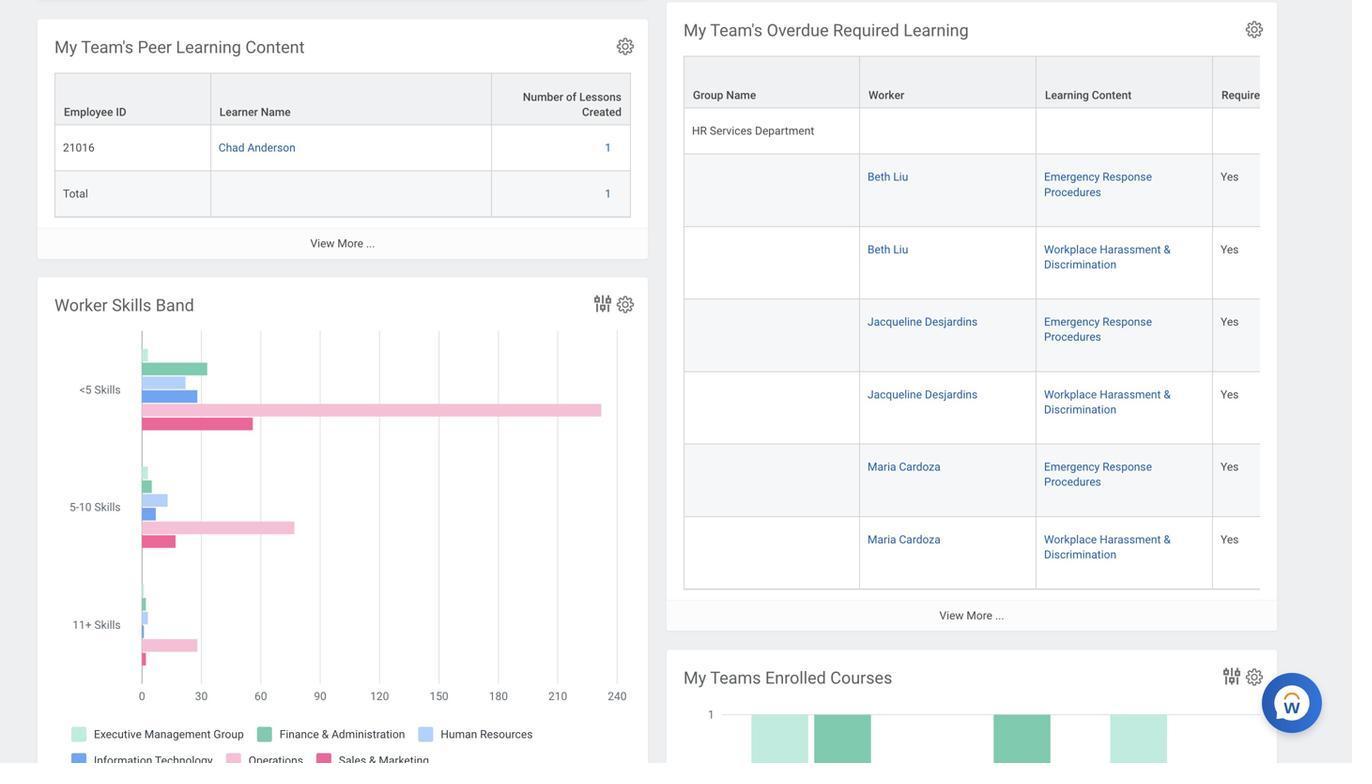 Task type: vqa. For each thing, say whether or not it's contained in the screenshot.


Task type: locate. For each thing, give the bounding box(es) containing it.
configure and view chart data image inside worker skills band element
[[592, 293, 614, 315]]

1 vertical spatial procedures
[[1045, 331, 1102, 344]]

1 vertical spatial desjardins
[[925, 388, 978, 402]]

discrimination
[[1045, 258, 1117, 272], [1045, 403, 1117, 417], [1045, 549, 1117, 562]]

cell
[[861, 109, 1037, 155], [1037, 109, 1214, 155], [1214, 109, 1297, 155], [684, 155, 861, 227], [211, 172, 492, 218], [684, 227, 861, 300], [684, 300, 861, 372], [684, 372, 861, 445], [684, 445, 861, 518], [684, 518, 861, 590]]

1 emergency from the top
[[1045, 171, 1100, 184]]

1 discrimination from the top
[[1045, 258, 1117, 272]]

my team's overdue required learning
[[684, 21, 969, 40]]

worker inside popup button
[[869, 89, 905, 102]]

3 emergency response procedures link from the top
[[1045, 457, 1153, 489]]

0 vertical spatial emergency
[[1045, 171, 1100, 184]]

2 vertical spatial harassment
[[1100, 534, 1162, 547]]

2 workplace harassment & discrimination link from the top
[[1045, 385, 1171, 417]]

0 vertical spatial jacqueline desjardins
[[868, 316, 978, 329]]

3 procedures from the top
[[1045, 476, 1102, 489]]

& for maria cardoza
[[1164, 534, 1171, 547]]

department
[[755, 125, 815, 138]]

my up group
[[684, 21, 707, 40]]

0 vertical spatial response
[[1103, 171, 1153, 184]]

1 vertical spatial emergency
[[1045, 316, 1100, 329]]

procedures for maria cardoza
[[1045, 476, 1102, 489]]

...
[[366, 237, 375, 251], [996, 610, 1005, 623]]

team's for overdue
[[711, 21, 763, 40]]

configure my teams enrolled courses image
[[1245, 668, 1266, 688]]

emergency response procedures for jacqueline desjardins
[[1045, 316, 1153, 344]]

0 vertical spatial cardoza
[[900, 461, 941, 474]]

2 discrimination from the top
[[1045, 403, 1117, 417]]

1 beth liu from the top
[[868, 171, 909, 184]]

skills
[[112, 296, 152, 316]]

hr
[[692, 125, 707, 138]]

my teams enrolled courses element
[[667, 651, 1278, 764]]

1 emergency response procedures from the top
[[1045, 171, 1153, 199]]

2 horizontal spatial learning
[[1046, 89, 1090, 102]]

name
[[727, 89, 757, 102], [261, 106, 291, 119]]

workplace harassment & discrimination
[[1045, 243, 1171, 272], [1045, 388, 1171, 417], [1045, 534, 1171, 562]]

my team's peer learning content
[[54, 38, 305, 57]]

1 maria cardoza link from the top
[[868, 457, 941, 474]]

2 1 button from the top
[[605, 187, 614, 202]]

liu for workplace harassment & discrimination
[[894, 243, 909, 256]]

team's for peer
[[81, 38, 134, 57]]

0 horizontal spatial view more ...
[[311, 237, 375, 251]]

1 vertical spatial name
[[261, 106, 291, 119]]

more for content
[[338, 237, 364, 251]]

2 emergency response procedures from the top
[[1045, 316, 1153, 344]]

0 vertical spatial &
[[1164, 243, 1171, 256]]

workplace harassment & discrimination link for jacqueline desjardins
[[1045, 385, 1171, 417]]

0 vertical spatial workplace harassment & discrimination
[[1045, 243, 1171, 272]]

1 maria cardoza from the top
[[868, 461, 941, 474]]

1 vertical spatial maria cardoza link
[[868, 530, 941, 547]]

0 vertical spatial emergency response procedures
[[1045, 171, 1153, 199]]

view inside my team's overdue required learning element
[[940, 610, 964, 623]]

team's left overdue
[[711, 21, 763, 40]]

1 vertical spatial cardoza
[[900, 534, 941, 547]]

1 1 from the top
[[605, 142, 612, 155]]

0 horizontal spatial more
[[338, 237, 364, 251]]

courses
[[831, 669, 893, 689]]

1 vertical spatial view
[[940, 610, 964, 623]]

beth for workplace
[[868, 243, 891, 256]]

maria cardoza
[[868, 461, 941, 474], [868, 534, 941, 547]]

2 vertical spatial &
[[1164, 534, 1171, 547]]

2 beth from the top
[[868, 243, 891, 256]]

0 vertical spatial desjardins
[[925, 316, 978, 329]]

2 vertical spatial emergency response procedures
[[1045, 461, 1153, 489]]

configure and view chart data image left configure worker skills band 'image'
[[592, 293, 614, 315]]

content
[[246, 38, 305, 57], [1092, 89, 1132, 102]]

harassment for cardoza
[[1100, 534, 1162, 547]]

2 procedures from the top
[[1045, 331, 1102, 344]]

0 horizontal spatial content
[[246, 38, 305, 57]]

0 horizontal spatial name
[[261, 106, 291, 119]]

emergency response procedures
[[1045, 171, 1153, 199], [1045, 316, 1153, 344], [1045, 461, 1153, 489]]

2 vertical spatial workplace harassment & discrimination link
[[1045, 530, 1171, 562]]

learning right peer
[[176, 38, 241, 57]]

2 maria cardoza from the top
[[868, 534, 941, 547]]

1 procedures from the top
[[1045, 186, 1102, 199]]

group name button
[[685, 57, 860, 108]]

1 button
[[605, 141, 614, 156], [605, 187, 614, 202]]

2 beth liu link from the top
[[868, 240, 909, 256]]

my for my team's overdue required learning
[[684, 21, 707, 40]]

workplace harassment & discrimination link for maria cardoza
[[1045, 530, 1171, 562]]

2 jacqueline desjardins link from the top
[[868, 385, 978, 402]]

0 vertical spatial view
[[311, 237, 335, 251]]

1 response from the top
[[1103, 171, 1153, 184]]

1 horizontal spatial configure and view chart data image
[[1221, 666, 1244, 688]]

1 vertical spatial 1
[[605, 188, 612, 201]]

0 vertical spatial more
[[338, 237, 364, 251]]

emergency response procedures link
[[1045, 167, 1153, 199], [1045, 312, 1153, 344], [1045, 457, 1153, 489]]

1 maria from the top
[[868, 461, 897, 474]]

configure my team's overdue required learning image
[[1245, 19, 1266, 40]]

0 vertical spatial jacqueline
[[868, 316, 923, 329]]

1 horizontal spatial view more ...
[[940, 610, 1005, 623]]

emergency response procedures for maria cardoza
[[1045, 461, 1153, 489]]

group
[[693, 89, 724, 102]]

1
[[605, 142, 612, 155], [605, 188, 612, 201]]

required button
[[1214, 57, 1296, 108]]

maria
[[868, 461, 897, 474], [868, 534, 897, 547]]

0 horizontal spatial view more ... link
[[38, 228, 648, 259]]

view more ... link
[[38, 228, 648, 259], [667, 600, 1278, 632]]

desjardins
[[925, 316, 978, 329], [925, 388, 978, 402]]

1 vertical spatial beth liu link
[[868, 240, 909, 256]]

jacqueline desjardins for workplace
[[868, 388, 978, 402]]

0 vertical spatial worker
[[869, 89, 905, 102]]

configure and view chart data image for worker skills band
[[592, 293, 614, 315]]

0 vertical spatial maria cardoza
[[868, 461, 941, 474]]

my up the employee
[[54, 38, 77, 57]]

harassment
[[1100, 243, 1162, 256], [1100, 388, 1162, 402], [1100, 534, 1162, 547]]

1 vertical spatial configure and view chart data image
[[1221, 666, 1244, 688]]

0 vertical spatial beth liu
[[868, 171, 909, 184]]

1 beth liu link from the top
[[868, 167, 909, 184]]

1 vertical spatial harassment
[[1100, 388, 1162, 402]]

1 horizontal spatial view more ... link
[[667, 600, 1278, 632]]

2 desjardins from the top
[[925, 388, 978, 402]]

1 emergency response procedures link from the top
[[1045, 167, 1153, 199]]

band
[[156, 296, 194, 316]]

1 vertical spatial workplace harassment & discrimination
[[1045, 388, 1171, 417]]

worker
[[869, 89, 905, 102], [54, 296, 108, 316]]

0 vertical spatial beth liu link
[[868, 167, 909, 184]]

learning content button
[[1037, 57, 1213, 108]]

view more ... inside my team's peer learning content element
[[311, 237, 375, 251]]

&
[[1164, 243, 1171, 256], [1164, 388, 1171, 402], [1164, 534, 1171, 547]]

3 yes from the top
[[1221, 316, 1240, 329]]

2 jacqueline desjardins from the top
[[868, 388, 978, 402]]

view
[[311, 237, 335, 251], [940, 610, 964, 623]]

0 horizontal spatial configure and view chart data image
[[592, 293, 614, 315]]

21016
[[63, 142, 95, 155]]

view more ... inside my team's overdue required learning element
[[940, 610, 1005, 623]]

jacqueline desjardins link
[[868, 312, 978, 329], [868, 385, 978, 402]]

1 workplace from the top
[[1045, 243, 1098, 256]]

2 maria cardoza link from the top
[[868, 530, 941, 547]]

0 vertical spatial discrimination
[[1045, 258, 1117, 272]]

1 liu from the top
[[894, 171, 909, 184]]

1 vertical spatial workplace
[[1045, 388, 1098, 402]]

1 1 button from the top
[[605, 141, 614, 156]]

1 vertical spatial emergency response procedures link
[[1045, 312, 1153, 344]]

jacqueline desjardins for emergency
[[868, 316, 978, 329]]

1 vertical spatial view more ... link
[[667, 600, 1278, 632]]

0 vertical spatial liu
[[894, 171, 909, 184]]

hr services department
[[692, 125, 815, 138]]

my
[[684, 21, 707, 40], [54, 38, 77, 57], [684, 669, 707, 689]]

employee id
[[64, 106, 127, 119]]

configure and view chart data image left configure my teams enrolled courses image
[[1221, 666, 1244, 688]]

3 workplace harassment & discrimination from the top
[[1045, 534, 1171, 562]]

2 vertical spatial workplace harassment & discrimination
[[1045, 534, 1171, 562]]

1 for total
[[605, 188, 612, 201]]

0 horizontal spatial team's
[[81, 38, 134, 57]]

emergency
[[1045, 171, 1100, 184], [1045, 316, 1100, 329], [1045, 461, 1100, 474]]

beth liu link
[[868, 167, 909, 184], [868, 240, 909, 256]]

yes
[[1221, 171, 1240, 184], [1221, 243, 1240, 256], [1221, 316, 1240, 329], [1221, 388, 1240, 402], [1221, 461, 1240, 474], [1221, 534, 1240, 547]]

3 response from the top
[[1103, 461, 1153, 474]]

1 beth from the top
[[868, 171, 891, 184]]

2 vertical spatial workplace
[[1045, 534, 1098, 547]]

2 cardoza from the top
[[900, 534, 941, 547]]

1 vertical spatial workplace harassment & discrimination link
[[1045, 385, 1171, 417]]

1 horizontal spatial worker
[[869, 89, 905, 102]]

1 vertical spatial maria cardoza
[[868, 534, 941, 547]]

services
[[710, 125, 753, 138]]

learning up hr services department row
[[1046, 89, 1090, 102]]

row
[[684, 56, 1353, 110], [54, 73, 631, 126], [54, 126, 631, 172], [684, 155, 1353, 227], [54, 172, 631, 218], [684, 227, 1353, 300], [684, 300, 1353, 372], [684, 372, 1353, 445], [684, 445, 1353, 518], [684, 518, 1353, 590]]

0 vertical spatial emergency response procedures link
[[1045, 167, 1153, 199]]

maria for workplace harassment & discrimination
[[868, 534, 897, 547]]

2 workplace from the top
[[1045, 388, 1098, 402]]

1 vertical spatial required
[[1222, 89, 1267, 102]]

1 horizontal spatial ...
[[996, 610, 1005, 623]]

name inside group name popup button
[[727, 89, 757, 102]]

my left teams
[[684, 669, 707, 689]]

worker column header
[[861, 56, 1037, 110]]

1 jacqueline from the top
[[868, 316, 923, 329]]

1 yes from the top
[[1221, 171, 1240, 184]]

jacqueline desjardins
[[868, 316, 978, 329], [868, 388, 978, 402]]

2 workplace harassment & discrimination from the top
[[1045, 388, 1171, 417]]

beth
[[868, 171, 891, 184], [868, 243, 891, 256]]

3 workplace from the top
[[1045, 534, 1098, 547]]

2 emergency from the top
[[1045, 316, 1100, 329]]

jacqueline
[[868, 316, 923, 329], [868, 388, 923, 402]]

overdue
[[767, 21, 829, 40]]

0 vertical spatial procedures
[[1045, 186, 1102, 199]]

learning
[[904, 21, 969, 40], [176, 38, 241, 57], [1046, 89, 1090, 102]]

1 vertical spatial &
[[1164, 388, 1171, 402]]

1 horizontal spatial content
[[1092, 89, 1132, 102]]

view inside my team's peer learning content element
[[311, 237, 335, 251]]

procedures
[[1045, 186, 1102, 199], [1045, 331, 1102, 344], [1045, 476, 1102, 489]]

2 vertical spatial emergency response procedures link
[[1045, 457, 1153, 489]]

response for maria cardoza
[[1103, 461, 1153, 474]]

1 desjardins from the top
[[925, 316, 978, 329]]

0 vertical spatial view more ... link
[[38, 228, 648, 259]]

1 vertical spatial beth
[[868, 243, 891, 256]]

name inside 'learner name' popup button
[[261, 106, 291, 119]]

jacqueline for workplace harassment & discrimination
[[868, 388, 923, 402]]

0 vertical spatial maria
[[868, 461, 897, 474]]

view more ...
[[311, 237, 375, 251], [940, 610, 1005, 623]]

2 vertical spatial discrimination
[[1045, 549, 1117, 562]]

row containing group name
[[684, 56, 1353, 110]]

1 vertical spatial liu
[[894, 243, 909, 256]]

1 vertical spatial emergency response procedures
[[1045, 316, 1153, 344]]

view for my team's overdue required learning
[[940, 610, 964, 623]]

1 horizontal spatial name
[[727, 89, 757, 102]]

my team's overdue required learning element
[[667, 2, 1353, 632]]

name for group name
[[727, 89, 757, 102]]

worker skills band
[[54, 296, 194, 316]]

1 vertical spatial ...
[[996, 610, 1005, 623]]

0 vertical spatial ...
[[366, 237, 375, 251]]

beth liu
[[868, 171, 909, 184], [868, 243, 909, 256]]

1 jacqueline desjardins link from the top
[[868, 312, 978, 329]]

required
[[833, 21, 900, 40], [1222, 89, 1267, 102]]

3 harassment from the top
[[1100, 534, 1162, 547]]

2 beth liu from the top
[[868, 243, 909, 256]]

required down configure my team's overdue required learning icon
[[1222, 89, 1267, 102]]

0 vertical spatial workplace harassment & discrimination link
[[1045, 240, 1171, 272]]

beth liu link for emergency response procedures
[[868, 167, 909, 184]]

worker left skills
[[54, 296, 108, 316]]

emergency for cardoza
[[1045, 461, 1100, 474]]

configure my team's peer learning content image
[[615, 36, 636, 57]]

0 vertical spatial workplace
[[1045, 243, 1098, 256]]

emergency response procedures link for jacqueline desjardins
[[1045, 312, 1153, 344]]

learner name button
[[211, 74, 492, 125]]

maria cardoza link
[[868, 457, 941, 474], [868, 530, 941, 547]]

response
[[1103, 171, 1153, 184], [1103, 316, 1153, 329], [1103, 461, 1153, 474]]

configure worker skills band image
[[615, 295, 636, 315]]

0 vertical spatial harassment
[[1100, 243, 1162, 256]]

0 horizontal spatial view
[[311, 237, 335, 251]]

number of lessons created
[[523, 91, 622, 119]]

1 vertical spatial jacqueline
[[868, 388, 923, 402]]

1 vertical spatial 1 button
[[605, 187, 614, 202]]

1 vertical spatial beth liu
[[868, 243, 909, 256]]

2 vertical spatial response
[[1103, 461, 1153, 474]]

more inside my team's peer learning content element
[[338, 237, 364, 251]]

0 vertical spatial beth
[[868, 171, 891, 184]]

... inside my team's peer learning content element
[[366, 237, 375, 251]]

workplace harassment & discrimination link
[[1045, 240, 1171, 272], [1045, 385, 1171, 417], [1045, 530, 1171, 562]]

2 response from the top
[[1103, 316, 1153, 329]]

1 vertical spatial worker
[[54, 296, 108, 316]]

1 vertical spatial view more ...
[[940, 610, 1005, 623]]

2 harassment from the top
[[1100, 388, 1162, 402]]

1 horizontal spatial team's
[[711, 21, 763, 40]]

0 vertical spatial jacqueline desjardins link
[[868, 312, 978, 329]]

2 vertical spatial emergency
[[1045, 461, 1100, 474]]

learning up worker popup button
[[904, 21, 969, 40]]

cardoza
[[900, 461, 941, 474], [900, 534, 941, 547]]

1 vertical spatial maria
[[868, 534, 897, 547]]

1 cardoza from the top
[[900, 461, 941, 474]]

0 vertical spatial name
[[727, 89, 757, 102]]

1 horizontal spatial view
[[940, 610, 964, 623]]

number of lessons created button
[[492, 74, 630, 125]]

0 vertical spatial required
[[833, 21, 900, 40]]

3 emergency response procedures from the top
[[1045, 461, 1153, 489]]

2 emergency response procedures link from the top
[[1045, 312, 1153, 344]]

1 jacqueline desjardins from the top
[[868, 316, 978, 329]]

view for my team's peer learning content
[[311, 237, 335, 251]]

3 workplace harassment & discrimination link from the top
[[1045, 530, 1171, 562]]

team's left peer
[[81, 38, 134, 57]]

2 1 from the top
[[605, 188, 612, 201]]

team's
[[711, 21, 763, 40], [81, 38, 134, 57]]

worker down my team's overdue required learning
[[869, 89, 905, 102]]

0 vertical spatial 1 button
[[605, 141, 614, 156]]

more inside my team's overdue required learning element
[[967, 610, 993, 623]]

1 vertical spatial response
[[1103, 316, 1153, 329]]

2 vertical spatial procedures
[[1045, 476, 1102, 489]]

workplace
[[1045, 243, 1098, 256], [1045, 388, 1098, 402], [1045, 534, 1098, 547]]

0 horizontal spatial worker
[[54, 296, 108, 316]]

... inside my team's overdue required learning element
[[996, 610, 1005, 623]]

discrimination for maria cardoza
[[1045, 549, 1117, 562]]

1 horizontal spatial more
[[967, 610, 993, 623]]

0 horizontal spatial ...
[[366, 237, 375, 251]]

name up anderson
[[261, 106, 291, 119]]

1 vertical spatial more
[[967, 610, 993, 623]]

more
[[338, 237, 364, 251], [967, 610, 993, 623]]

beth liu link for workplace harassment & discrimination
[[868, 240, 909, 256]]

2 jacqueline from the top
[[868, 388, 923, 402]]

1 vertical spatial content
[[1092, 89, 1132, 102]]

3 discrimination from the top
[[1045, 549, 1117, 562]]

chad
[[219, 142, 245, 155]]

of
[[566, 91, 577, 104]]

2 liu from the top
[[894, 243, 909, 256]]

2 maria from the top
[[868, 534, 897, 547]]

teams
[[711, 669, 762, 689]]

1 button for total
[[605, 187, 614, 202]]

row containing total
[[54, 172, 631, 218]]

0 vertical spatial view more ...
[[311, 237, 375, 251]]

configure and view chart data image
[[592, 293, 614, 315], [1221, 666, 1244, 688]]

beth liu for workplace
[[868, 243, 909, 256]]

0 vertical spatial 1
[[605, 142, 612, 155]]

3 emergency from the top
[[1045, 461, 1100, 474]]

liu
[[894, 171, 909, 184], [894, 243, 909, 256]]

name right group
[[727, 89, 757, 102]]

cardoza for emergency
[[900, 461, 941, 474]]

required right overdue
[[833, 21, 900, 40]]

0 vertical spatial content
[[246, 38, 305, 57]]

3 & from the top
[[1164, 534, 1171, 547]]

2 & from the top
[[1164, 388, 1171, 402]]

view more ... for my team's peer learning content
[[311, 237, 375, 251]]

0 horizontal spatial learning
[[176, 38, 241, 57]]

1 vertical spatial jacqueline desjardins link
[[868, 385, 978, 402]]



Task type: describe. For each thing, give the bounding box(es) containing it.
enrolled
[[766, 669, 827, 689]]

learner
[[220, 106, 258, 119]]

total
[[63, 188, 88, 201]]

beth for emergency
[[868, 171, 891, 184]]

jacqueline desjardins link for workplace
[[868, 385, 978, 402]]

... for my team's overdue required learning
[[996, 610, 1005, 623]]

1 & from the top
[[1164, 243, 1171, 256]]

group name column header
[[684, 56, 861, 110]]

workplace harassment & discrimination for maria cardoza
[[1045, 534, 1171, 562]]

lessons
[[580, 91, 622, 104]]

emergency response procedures link for maria cardoza
[[1045, 457, 1153, 489]]

cell inside my team's peer learning content element
[[211, 172, 492, 218]]

desjardins for emergency
[[925, 316, 978, 329]]

workplace harassment & discrimination for jacqueline desjardins
[[1045, 388, 1171, 417]]

my for my teams enrolled courses
[[684, 669, 707, 689]]

1 for 21016
[[605, 142, 612, 155]]

1 workplace harassment & discrimination from the top
[[1045, 243, 1171, 272]]

workplace for cardoza
[[1045, 534, 1098, 547]]

hr services department row
[[684, 109, 1353, 155]]

content inside popup button
[[1092, 89, 1132, 102]]

1 horizontal spatial learning
[[904, 21, 969, 40]]

1 harassment from the top
[[1100, 243, 1162, 256]]

my team's peer learning content element
[[38, 19, 648, 259]]

beth liu for emergency
[[868, 171, 909, 184]]

row containing number of lessons created
[[54, 73, 631, 126]]

& for jacqueline desjardins
[[1164, 388, 1171, 402]]

liu for emergency response procedures
[[894, 171, 909, 184]]

workplace for desjardins
[[1045, 388, 1098, 402]]

harassment for desjardins
[[1100, 388, 1162, 402]]

name for learner name
[[261, 106, 291, 119]]

employee id button
[[55, 74, 210, 125]]

worker for worker skills band
[[54, 296, 108, 316]]

chad anderson link
[[219, 138, 296, 155]]

maria cardoza for emergency
[[868, 461, 941, 474]]

2 yes from the top
[[1221, 243, 1240, 256]]

worker button
[[861, 57, 1036, 108]]

employee
[[64, 106, 113, 119]]

1 workplace harassment & discrimination link from the top
[[1045, 240, 1171, 272]]

worker skills band element
[[38, 278, 648, 764]]

number
[[523, 91, 564, 104]]

view more ... link for my team's overdue required learning
[[667, 600, 1278, 632]]

worker for worker
[[869, 89, 905, 102]]

my teams enrolled courses
[[684, 669, 893, 689]]

maria cardoza link for emergency
[[868, 457, 941, 474]]

maria for emergency response procedures
[[868, 461, 897, 474]]

view more ... for my team's overdue required learning
[[940, 610, 1005, 623]]

anderson
[[248, 142, 296, 155]]

response for jacqueline desjardins
[[1103, 316, 1153, 329]]

view more ... link for my team's peer learning content
[[38, 228, 648, 259]]

jacqueline for emergency response procedures
[[868, 316, 923, 329]]

configure and view chart data image for my teams enrolled courses
[[1221, 666, 1244, 688]]

6 yes from the top
[[1221, 534, 1240, 547]]

learner name
[[220, 106, 291, 119]]

chad anderson
[[219, 142, 296, 155]]

cardoza for workplace
[[900, 534, 941, 547]]

my for my team's peer learning content
[[54, 38, 77, 57]]

row containing 21016
[[54, 126, 631, 172]]

required inside "popup button"
[[1222, 89, 1267, 102]]

created
[[582, 106, 622, 119]]

discrimination for jacqueline desjardins
[[1045, 403, 1117, 417]]

desjardins for workplace
[[925, 388, 978, 402]]

learning inside popup button
[[1046, 89, 1090, 102]]

learning content
[[1046, 89, 1132, 102]]

maria cardoza link for workplace
[[868, 530, 941, 547]]

group name
[[693, 89, 757, 102]]

0 horizontal spatial required
[[833, 21, 900, 40]]

... for my team's peer learning content
[[366, 237, 375, 251]]

1 button for 21016
[[605, 141, 614, 156]]

procedures for jacqueline desjardins
[[1045, 331, 1102, 344]]

emergency for desjardins
[[1045, 316, 1100, 329]]

more for learning
[[967, 610, 993, 623]]

jacqueline desjardins link for emergency
[[868, 312, 978, 329]]

id
[[116, 106, 127, 119]]

peer
[[138, 38, 172, 57]]

5 yes from the top
[[1221, 461, 1240, 474]]

learning content column header
[[1037, 56, 1214, 110]]

maria cardoza for workplace
[[868, 534, 941, 547]]

4 yes from the top
[[1221, 388, 1240, 402]]



